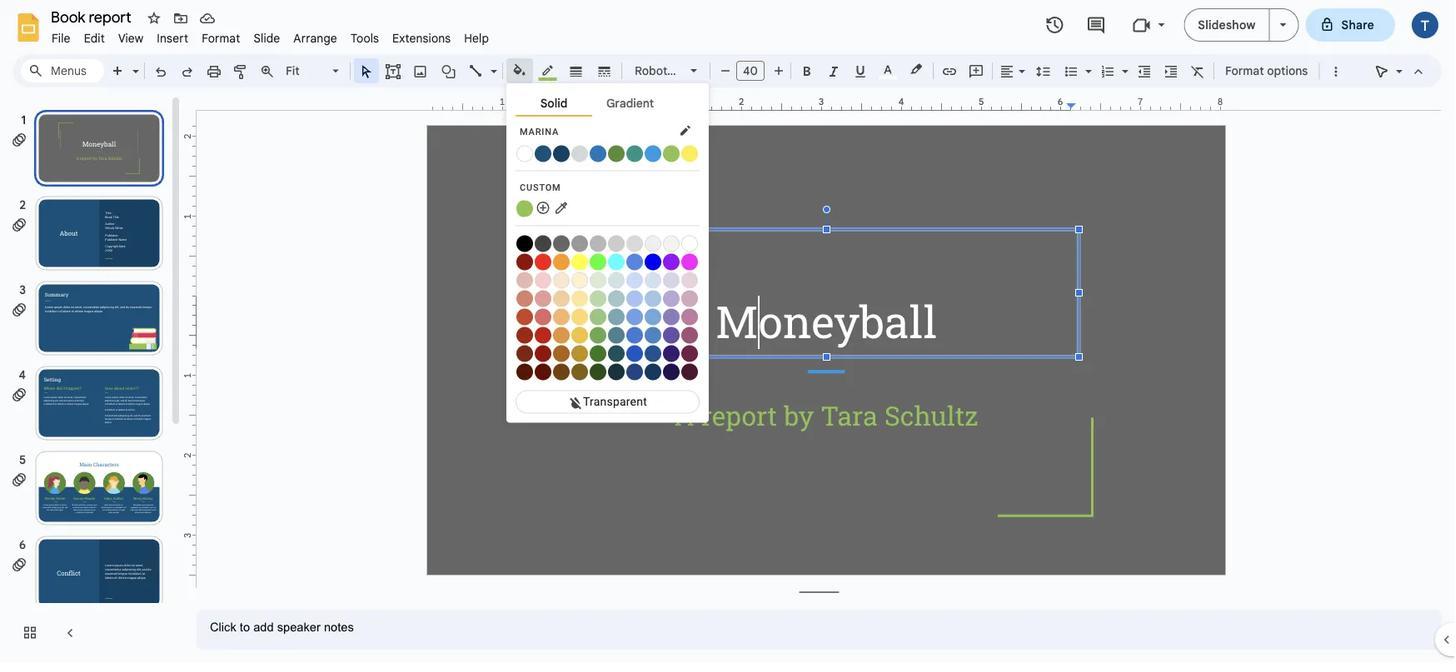 Task type: vqa. For each thing, say whether or not it's contained in the screenshot.
the Heading
no



Task type: describe. For each thing, give the bounding box(es) containing it.
light cyan 2 image
[[608, 290, 625, 307]]

slide
[[254, 31, 280, 45]]

dark cornflower blue 1 cell
[[627, 326, 644, 344]]

theme color #558b2f, close to dark green 2 image
[[608, 145, 625, 162]]

theme color #8bc34a, close to light green 1 image
[[663, 145, 680, 162]]

4 row from the top
[[517, 253, 699, 270]]

cornflower blue cell
[[627, 253, 644, 270]]

theme color #00517c, close to dark blue 2 cell
[[535, 145, 552, 162]]

dark red 3 cell
[[535, 363, 552, 380]]

green image
[[590, 254, 607, 270]]

theme color #ffeb38, close to dark yellow 1 image
[[682, 145, 698, 162]]

light magenta 2 cell
[[682, 290, 699, 307]]

white image
[[682, 235, 698, 252]]

dark magenta 1 image
[[682, 327, 698, 344]]

dark magenta 2 image
[[682, 345, 698, 362]]

theme color #009688, close to dark blue 15 cell
[[627, 145, 644, 162]]

light magenta 3 image
[[682, 272, 698, 289]]

light blue 3 cell
[[645, 271, 662, 289]]

dark yellow 1 cell
[[572, 326, 589, 344]]

solid tab
[[516, 92, 592, 117]]

main toolbar
[[103, 0, 1349, 208]]

border dash option
[[595, 59, 615, 82]]

light yellow 2 cell
[[572, 290, 589, 307]]

theme color #039be5, close to light blue 12 image
[[645, 145, 662, 162]]

extensions menu item
[[386, 28, 458, 48]]

purple cell
[[663, 253, 681, 270]]

magenta cell
[[682, 253, 699, 270]]

7 row from the top
[[517, 308, 699, 325]]

dark red 2 image
[[535, 345, 552, 362]]

slideshow
[[1199, 17, 1256, 32]]

2 row from the top
[[517, 200, 577, 217]]

navigation inside application
[[0, 94, 183, 663]]

marina
[[520, 127, 559, 137]]

dark blue 3 image
[[645, 364, 662, 380]]

format menu item
[[195, 28, 247, 48]]

light purple 2 cell
[[663, 290, 681, 307]]

dark magenta 1 cell
[[682, 326, 699, 344]]

theme color white image
[[517, 145, 533, 162]]

dark red 1 image
[[535, 327, 552, 344]]

format for format
[[202, 31, 240, 45]]

dark purple 2 image
[[663, 345, 680, 362]]

dark green 2 cell
[[590, 345, 607, 362]]

slide menu item
[[247, 28, 287, 48]]

light cyan 3 cell
[[608, 271, 626, 289]]

slideshow button
[[1184, 8, 1270, 42]]

black image
[[517, 235, 533, 252]]

dark cornflower blue 1 image
[[627, 327, 643, 344]]

dark yellow 2 image
[[572, 345, 588, 362]]

cornflower blue image
[[627, 254, 643, 270]]

dark cornflower blue 3 image
[[627, 364, 643, 380]]

custom button
[[516, 178, 700, 198]]

theme color #558b2f, close to dark green 2 cell
[[608, 145, 626, 162]]

theme color #00517c, close to dark blue 2 image
[[535, 145, 552, 162]]

light cornflower blue 1 cell
[[627, 308, 644, 325]]

dark magenta 2 cell
[[682, 345, 699, 362]]

format options button
[[1218, 58, 1316, 83]]

dark gray 4 image
[[535, 235, 552, 252]]

dark blue 3 cell
[[645, 363, 662, 380]]

light blue 2 image
[[645, 290, 662, 307]]

light blue 3 image
[[645, 272, 662, 289]]

red image
[[535, 254, 552, 270]]

Font size field
[[737, 61, 772, 85]]

dark red 3 image
[[535, 364, 552, 380]]

8 row from the top
[[517, 326, 699, 344]]

light red 2 cell
[[535, 290, 552, 307]]

dark gray 1 image
[[590, 235, 607, 252]]

1 row from the top
[[517, 145, 699, 162]]

dark red 2 cell
[[535, 345, 552, 362]]

red cell
[[535, 253, 552, 270]]

theme color #cfd8dc, close to light gray 1 image
[[572, 145, 588, 162]]

light blue 2 cell
[[645, 290, 662, 307]]

dark green 3 image
[[590, 364, 607, 380]]

blue cell
[[645, 253, 662, 270]]

file
[[52, 31, 71, 45]]

text color image
[[879, 59, 897, 79]]

edit
[[84, 31, 105, 45]]

share button
[[1306, 8, 1396, 42]]

light magenta 2 image
[[682, 290, 698, 307]]

Menus field
[[21, 59, 104, 82]]

dark orange 1 cell
[[553, 326, 571, 344]]

dark orange 2 cell
[[553, 345, 571, 362]]

light cyan 3 image
[[608, 272, 625, 289]]

dark blue 1 image
[[645, 327, 662, 344]]

dark red berry 3 image
[[517, 364, 533, 380]]

dark gray 2 cell
[[572, 235, 589, 252]]

dark gray 1 cell
[[590, 235, 607, 252]]

solid
[[541, 96, 568, 111]]

light red berry 1 cell
[[517, 308, 534, 325]]

dark yellow 3 image
[[572, 364, 588, 380]]

gradient tab
[[592, 92, 668, 115]]

roboto
[[635, 63, 674, 78]]

dark red berry 2 cell
[[517, 345, 534, 362]]

dark purple 2 cell
[[663, 345, 681, 362]]

dark cornflower blue 2 cell
[[627, 345, 644, 362]]

light cornflower blue 3 cell
[[627, 271, 644, 289]]

light orange 3 image
[[553, 272, 570, 289]]

insert menu item
[[150, 28, 195, 48]]

light blue 1 image
[[645, 309, 662, 325]]

Zoom text field
[[283, 59, 330, 82]]

dark cyan 2 cell
[[608, 345, 626, 362]]

Star checkbox
[[142, 7, 166, 30]]

theme color #004065, close to dark blue 16 cell
[[553, 145, 571, 162]]

light magenta 3 cell
[[682, 271, 699, 289]]

10 row from the top
[[517, 363, 699, 380]]

light yellow 1 image
[[572, 309, 588, 325]]

yellow cell
[[572, 253, 589, 270]]

dark cyan 1 cell
[[608, 326, 626, 344]]

application containing slideshow
[[0, 0, 1456, 663]]

dark magenta 3 cell
[[682, 363, 699, 380]]

light yellow 2 image
[[572, 290, 588, 307]]

light yellow 3 image
[[572, 272, 588, 289]]

gradient
[[607, 96, 654, 111]]

theme color #039be5, close to light blue 12 cell
[[645, 145, 662, 162]]

format options
[[1226, 63, 1309, 78]]

border weight option
[[567, 59, 586, 82]]

tools menu item
[[344, 28, 386, 48]]

light orange 1 image
[[553, 309, 570, 325]]

light green 3 cell
[[590, 271, 607, 289]]

light red 1 cell
[[535, 308, 552, 325]]

insert
[[157, 31, 188, 45]]

dark purple 1 image
[[663, 327, 680, 344]]

light red berry 2 cell
[[517, 290, 534, 307]]

dark green 3 cell
[[590, 363, 607, 380]]

options
[[1268, 63, 1309, 78]]



Task type: locate. For each thing, give the bounding box(es) containing it.
light red 1 image
[[535, 309, 552, 325]]

dark yellow 2 cell
[[572, 345, 589, 362]]

light red 3 cell
[[535, 271, 552, 289]]

dark gray 3 image
[[553, 235, 570, 252]]

extensions
[[393, 31, 451, 45]]

dark purple 3 image
[[663, 364, 680, 380]]

light blue 1 cell
[[645, 308, 662, 325]]

light magenta 1 image
[[682, 309, 698, 325]]

light green 1 image
[[590, 309, 607, 325]]

dark orange 1 image
[[553, 327, 570, 344]]

light purple 2 image
[[663, 290, 680, 307]]

magenta image
[[682, 254, 698, 270]]

transparent button
[[516, 390, 700, 414]]

view menu item
[[112, 28, 150, 48]]

light gray 1 image
[[627, 235, 643, 252]]

blue image
[[645, 254, 662, 270]]

dark green 1 image
[[590, 327, 607, 344]]

light cyan 1 image
[[608, 309, 625, 325]]

theme color #8bc34a, close to light green 1 cell
[[663, 145, 681, 162]]

yellow image
[[572, 254, 588, 270]]

dark red berry 2 image
[[517, 345, 533, 362]]

dark gray 4 cell
[[535, 235, 552, 252]]

mode and view toolbar
[[1369, 54, 1432, 87]]

light cyan 2 cell
[[608, 290, 626, 307]]

dark blue 1 cell
[[645, 326, 662, 344]]

font list. roboto slab selected. option
[[635, 59, 701, 82]]

light purple 3 cell
[[663, 271, 681, 289]]

help
[[464, 31, 489, 45]]

application
[[0, 0, 1456, 663]]

light red berry 2 image
[[517, 290, 533, 307]]

light purple 3 image
[[663, 272, 680, 289]]

row
[[517, 145, 699, 162], [517, 200, 577, 217], [517, 235, 699, 252], [517, 253, 699, 270], [517, 271, 699, 289], [517, 290, 699, 307], [517, 308, 699, 325], [517, 326, 699, 344], [517, 345, 699, 362], [517, 363, 699, 380]]

light cornflower blue 2 cell
[[627, 290, 644, 307]]

dark blue 2 image
[[645, 345, 662, 362]]

tools
[[351, 31, 379, 45]]

dark cornflower blue 3 cell
[[627, 363, 644, 380]]

red berry cell
[[517, 253, 534, 270]]

cyan image
[[608, 254, 625, 270]]

light red berry 3 image
[[517, 272, 533, 289]]

purple image
[[663, 254, 680, 270]]

transparent
[[583, 395, 647, 409]]

dark purple 3 cell
[[663, 363, 681, 380]]

1 vertical spatial format
[[1226, 63, 1265, 78]]

light green 2 image
[[590, 290, 607, 307]]

5 row from the top
[[517, 271, 699, 289]]

dark cyan 2 image
[[608, 345, 625, 362]]

gray cell
[[608, 235, 626, 252]]

view
[[118, 31, 144, 45]]

light green 3 image
[[590, 272, 607, 289]]

share
[[1342, 17, 1375, 32]]

format left options
[[1226, 63, 1265, 78]]

theme color #004065, close to dark blue 16 image
[[553, 145, 570, 162]]

dark yellow 1 image
[[572, 327, 588, 344]]

6 row from the top
[[517, 290, 699, 307]]

light cornflower blue 1 image
[[627, 309, 643, 325]]

light gray 1 cell
[[627, 235, 644, 252]]

light purple 1 image
[[663, 309, 680, 325]]

dark gray 2 image
[[572, 235, 588, 252]]

light orange 3 cell
[[553, 271, 571, 289]]

light gray 2 image
[[645, 235, 662, 252]]

edit menu item
[[77, 28, 112, 48]]

dark red berry 1 image
[[517, 327, 533, 344]]

dark orange 3 image
[[553, 364, 570, 380]]

orange image
[[553, 254, 570, 270]]

light magenta 1 cell
[[682, 308, 699, 325]]

light yellow 3 cell
[[572, 271, 589, 289]]

light gray 2 cell
[[645, 235, 662, 252]]

dark red 1 cell
[[535, 326, 552, 344]]

menu bar banner
[[0, 0, 1456, 663]]

light red 3 image
[[535, 272, 552, 289]]

dark green 1 cell
[[590, 326, 607, 344]]

Rename text field
[[45, 7, 141, 27]]

Font size text field
[[737, 61, 764, 81]]

light orange 2 cell
[[553, 290, 571, 307]]

menu bar
[[45, 22, 496, 49]]

dark orange 2 image
[[553, 345, 570, 362]]

light gray 3 image
[[663, 235, 680, 252]]

theme color #0277bd, close to dark cornflower blue 2 cell
[[590, 145, 607, 162]]

format inside menu item
[[202, 31, 240, 45]]

black cell
[[517, 235, 534, 252]]

light orange 2 image
[[553, 290, 570, 307]]

slab
[[677, 63, 701, 78]]

light red 2 image
[[535, 290, 552, 307]]

dark red berry 1 cell
[[517, 326, 534, 344]]

dark cornflower blue 2 image
[[627, 345, 643, 362]]

dark magenta 3 image
[[682, 364, 698, 380]]

light green 1 cell
[[590, 308, 607, 325]]

light orange 1 cell
[[553, 308, 571, 325]]

light red berry 3 cell
[[517, 271, 534, 289]]

arrange
[[294, 31, 337, 45]]

line & paragraph spacing image
[[1034, 59, 1054, 82]]

red berry image
[[517, 254, 533, 270]]

light cornflower blue 2 image
[[627, 290, 643, 307]]

3 row from the top
[[517, 235, 699, 252]]

9 row from the top
[[517, 345, 699, 362]]

gray image
[[608, 235, 625, 252]]

left margin image
[[428, 97, 587, 110]]

shape image
[[440, 59, 459, 82]]

dark purple 1 cell
[[663, 326, 681, 344]]

dark cyan 1 image
[[608, 327, 625, 344]]

insert image image
[[411, 59, 430, 82]]

Zoom field
[[281, 59, 347, 84]]

file menu item
[[45, 28, 77, 48]]

theme color #ffeb38, close to dark yellow 1 cell
[[682, 145, 699, 162]]

custom
[[520, 182, 561, 193]]

navigation
[[0, 94, 183, 663]]

format for format options
[[1226, 63, 1265, 78]]

format inside button
[[1226, 63, 1265, 78]]

light yellow 1 cell
[[572, 308, 589, 325]]

presentation options image
[[1280, 23, 1287, 27]]

border color: #8bc34b, close to light green 1 image
[[539, 59, 558, 81]]

format
[[202, 31, 240, 45], [1226, 63, 1265, 78]]

light cornflower blue 3 image
[[627, 272, 643, 289]]

new slide with layout image
[[128, 60, 139, 66]]

orange cell
[[553, 253, 571, 270]]

dark cyan 3 image
[[608, 364, 625, 380]]

light cyan 1 cell
[[608, 308, 626, 325]]

theme color #cfd8dc, close to light gray 1 cell
[[572, 145, 589, 162]]

menu bar containing file
[[45, 22, 496, 49]]

dark cyan 3 cell
[[608, 363, 626, 380]]

theme color #0277bd, close to dark cornflower blue 2 image
[[590, 145, 607, 162]]

right margin image
[[1067, 97, 1226, 110]]

1 horizontal spatial format
[[1226, 63, 1265, 78]]

highlight color image
[[907, 59, 926, 79]]

light red berry 1 image
[[517, 309, 533, 325]]

0 horizontal spatial format
[[202, 31, 240, 45]]

green cell
[[590, 253, 607, 270]]

dark blue 2 cell
[[645, 345, 662, 362]]

menu containing solid
[[507, 83, 709, 423]]

dark orange 3 cell
[[553, 363, 571, 380]]

light gray 3 cell
[[663, 235, 681, 252]]

dark yellow 3 cell
[[572, 363, 589, 380]]

light purple 1 cell
[[663, 308, 681, 325]]

menu
[[507, 83, 709, 423]]

dark red berry 3 cell
[[517, 363, 534, 380]]

light green 2 cell
[[590, 290, 607, 307]]

dark gray 3 cell
[[553, 235, 571, 252]]

menu bar inside menu bar banner
[[45, 22, 496, 49]]

roboto slab
[[635, 63, 701, 78]]

arrange menu item
[[287, 28, 344, 48]]

dark green 2 image
[[590, 345, 607, 362]]

theme color #009688, close to dark blue 15 image
[[627, 145, 643, 162]]

0 vertical spatial format
[[202, 31, 240, 45]]

format left slide menu item
[[202, 31, 240, 45]]

cyan cell
[[608, 253, 626, 270]]



